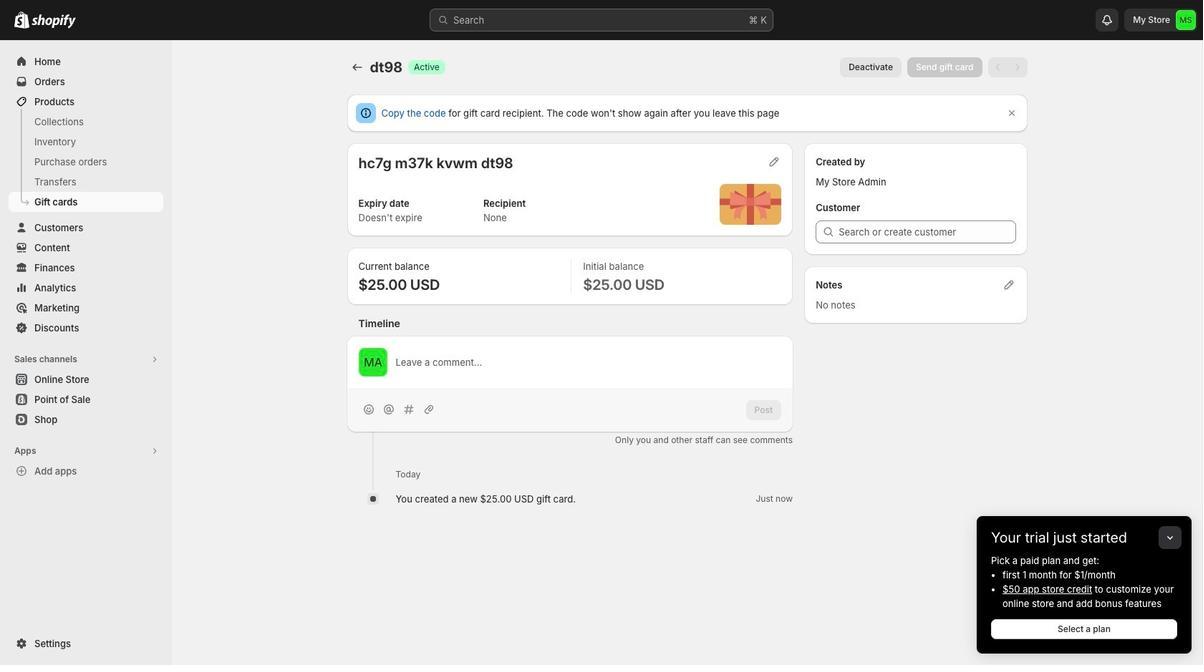 Task type: vqa. For each thing, say whether or not it's contained in the screenshot.
leftmost Shopify image
yes



Task type: describe. For each thing, give the bounding box(es) containing it.
1 horizontal spatial shopify image
[[32, 14, 76, 29]]

previous image
[[991, 60, 1006, 75]]

avatar with initials m a image
[[359, 348, 387, 377]]



Task type: locate. For each thing, give the bounding box(es) containing it.
shopify image
[[14, 11, 29, 29], [32, 14, 76, 29]]

my store image
[[1177, 10, 1197, 30]]

Search or create customer text field
[[839, 221, 1017, 244]]

Leave a comment... text field
[[396, 355, 782, 370]]

0 horizontal spatial shopify image
[[14, 11, 29, 29]]

next image
[[1011, 60, 1025, 75]]



